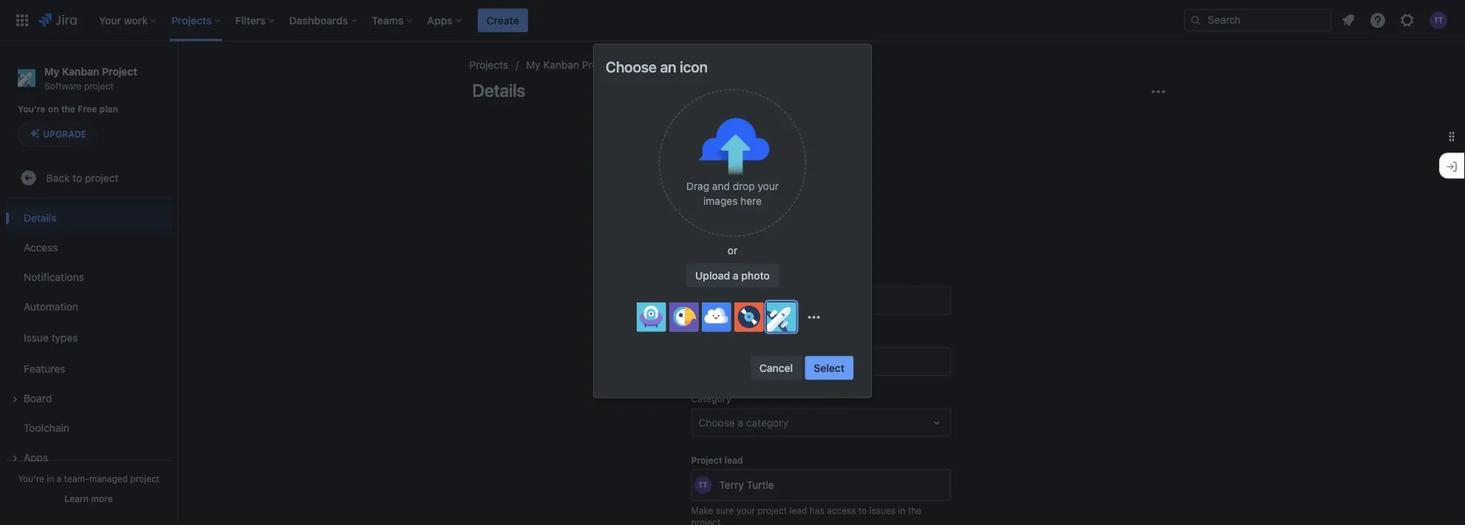 Task type: locate. For each thing, give the bounding box(es) containing it.
my right the projects
[[526, 59, 541, 71]]

select button
[[805, 356, 854, 380]]

1 vertical spatial you're
[[18, 473, 44, 484]]

kanban inside 'link'
[[543, 59, 579, 71]]

0 vertical spatial choose
[[606, 58, 657, 75]]

details up access
[[24, 212, 56, 224]]

0 horizontal spatial kanban
[[62, 65, 99, 77]]

choose down category
[[699, 417, 735, 429]]

the right issues at right bottom
[[908, 506, 922, 516]]

software
[[44, 80, 82, 91]]

1 horizontal spatial the
[[908, 506, 922, 516]]

terry turtle
[[719, 479, 774, 492]]

turtle
[[747, 479, 774, 492]]

a for photo
[[733, 269, 739, 282]]

choose
[[606, 58, 657, 75], [699, 417, 735, 429]]

your inside the drag and drop your images here
[[758, 180, 779, 192]]

to inside make sure your project lead has access to issues in the project.
[[859, 506, 867, 516]]

choose left an
[[606, 58, 657, 75]]

0 vertical spatial your
[[758, 180, 779, 192]]

0 vertical spatial you're
[[18, 104, 46, 114]]

a left photo
[[733, 269, 739, 282]]

or
[[728, 244, 738, 256]]

upload a photo button
[[687, 264, 779, 287]]

1 horizontal spatial lead
[[790, 506, 807, 516]]

free
[[78, 104, 97, 114]]

1 vertical spatial to
[[859, 506, 867, 516]]

1 horizontal spatial choose
[[699, 417, 735, 429]]

lead inside make sure your project lead has access to issues in the project.
[[790, 506, 807, 516]]

access link
[[6, 233, 172, 262]]

my kanban project software project
[[44, 65, 137, 91]]

group
[[6, 198, 172, 477]]

the right on
[[61, 104, 75, 114]]

0 horizontal spatial my
[[44, 65, 59, 77]]

kanban inside my kanban project software project
[[62, 65, 99, 77]]

Name field
[[693, 288, 950, 314]]

back
[[46, 172, 70, 184]]

to right back
[[73, 172, 82, 184]]

lead
[[725, 455, 743, 466], [790, 506, 807, 516]]

key
[[691, 333, 707, 344]]

drag and drop your images here element
[[671, 179, 795, 209]]

cancel
[[760, 362, 793, 374]]

learn
[[65, 493, 89, 504]]

0 vertical spatial in
[[47, 473, 54, 484]]

2 you're from the top
[[18, 473, 44, 484]]

project up plan
[[102, 65, 137, 77]]

project up plan
[[84, 80, 114, 91]]

0 horizontal spatial in
[[47, 473, 54, 484]]

0 horizontal spatial to
[[73, 172, 82, 184]]

project down turtle at the right of page
[[758, 506, 787, 516]]

a left team- at the left of the page
[[57, 473, 62, 484]]

1 horizontal spatial your
[[758, 180, 779, 192]]

drag and drop your images here
[[686, 180, 779, 207]]

features
[[24, 362, 65, 375]]

project down primary element
[[582, 59, 616, 71]]

you're down apps
[[18, 473, 44, 484]]

photo
[[741, 269, 770, 282]]

you're left on
[[18, 104, 46, 114]]

to
[[73, 172, 82, 184], [859, 506, 867, 516]]

my up software
[[44, 65, 59, 77]]

icon
[[680, 58, 708, 75]]

kanban down primary element
[[543, 59, 579, 71]]

my inside my kanban project software project
[[44, 65, 59, 77]]

project right managed
[[130, 473, 160, 484]]

to left issues at right bottom
[[859, 506, 867, 516]]

0 horizontal spatial your
[[737, 506, 755, 516]]

in
[[47, 473, 54, 484], [898, 506, 906, 516]]

1 vertical spatial the
[[908, 506, 922, 516]]

1 vertical spatial a
[[738, 417, 744, 429]]

choose an icon
[[606, 58, 708, 75]]

lead left has
[[790, 506, 807, 516]]

in down apps
[[47, 473, 54, 484]]

details
[[472, 80, 525, 101], [24, 212, 56, 224]]

create
[[487, 14, 519, 26]]

drag
[[686, 180, 710, 192]]

you're
[[18, 104, 46, 114], [18, 473, 44, 484]]

make
[[691, 506, 714, 516]]

projects link
[[469, 57, 508, 74]]

project inside my kanban project software project
[[102, 65, 137, 77]]

1 horizontal spatial to
[[859, 506, 867, 516]]

my
[[526, 59, 541, 71], [44, 65, 59, 77]]

search image
[[1190, 14, 1202, 26]]

kanban up software
[[62, 65, 99, 77]]

1 horizontal spatial my
[[526, 59, 541, 71]]

on
[[48, 104, 59, 114]]

0 horizontal spatial details
[[24, 212, 56, 224]]

kanban for my kanban project software project
[[62, 65, 99, 77]]

kanban for my kanban project
[[543, 59, 579, 71]]

0 vertical spatial lead
[[725, 455, 743, 466]]

1 horizontal spatial kanban
[[543, 59, 579, 71]]

my inside 'link'
[[526, 59, 541, 71]]

you're for you're on the free plan
[[18, 104, 46, 114]]

0 vertical spatial a
[[733, 269, 739, 282]]

your right 'sure'
[[737, 506, 755, 516]]

project lead
[[691, 455, 743, 466]]

back to project
[[46, 172, 119, 184]]

access
[[24, 241, 58, 253]]

learn more button
[[65, 493, 113, 505]]

a
[[733, 269, 739, 282], [738, 417, 744, 429], [57, 473, 62, 484]]

category
[[746, 417, 789, 429]]

select a default avatar option group
[[637, 302, 799, 332]]

1 vertical spatial lead
[[790, 506, 807, 516]]

kanban
[[543, 59, 579, 71], [62, 65, 99, 77]]

you're in a team-managed project
[[18, 473, 160, 484]]

to inside the back to project link
[[73, 172, 82, 184]]

choose inside dialog
[[606, 58, 657, 75]]

issue
[[24, 331, 49, 344]]

details down projects link on the left top of the page
[[472, 80, 525, 101]]

0 vertical spatial to
[[73, 172, 82, 184]]

in right issues at right bottom
[[898, 506, 906, 516]]

terry turtle image
[[694, 477, 712, 494]]

learn more
[[65, 493, 113, 504]]

1 you're from the top
[[18, 104, 46, 114]]

0 horizontal spatial lead
[[725, 455, 743, 466]]

0 vertical spatial the
[[61, 104, 75, 114]]

0 vertical spatial details
[[472, 80, 525, 101]]

features link
[[6, 354, 172, 383]]

back to project link
[[6, 163, 172, 193]]

0 horizontal spatial choose
[[606, 58, 657, 75]]

1 vertical spatial your
[[737, 506, 755, 516]]

2 vertical spatial a
[[57, 473, 62, 484]]

projects
[[469, 59, 508, 71]]

lead up terry
[[725, 455, 743, 466]]

your up here
[[758, 180, 779, 192]]

project up details link
[[85, 172, 119, 184]]

primary element
[[9, 0, 1184, 41]]

upload image image
[[696, 118, 770, 175]]

project
[[582, 59, 616, 71], [634, 59, 668, 71], [102, 65, 137, 77], [691, 455, 722, 466]]

a inside button
[[733, 269, 739, 282]]

1 vertical spatial choose
[[699, 417, 735, 429]]

upload a photo
[[695, 269, 770, 282]]

name
[[691, 272, 716, 283]]

project settings
[[634, 59, 709, 71]]

your
[[758, 180, 779, 192], [737, 506, 755, 516]]

jira image
[[38, 11, 77, 29], [38, 11, 77, 29]]

project settings link
[[634, 57, 709, 74]]

group containing details
[[6, 198, 172, 477]]

project inside my kanban project software project
[[84, 80, 114, 91]]

toolchain
[[24, 422, 69, 434]]

1 vertical spatial details
[[24, 212, 56, 224]]

choose for choose a category
[[699, 417, 735, 429]]

the
[[61, 104, 75, 114], [908, 506, 922, 516]]

my for my kanban project software project
[[44, 65, 59, 77]]

my for my kanban project
[[526, 59, 541, 71]]

sure
[[716, 506, 734, 516]]

project
[[84, 80, 114, 91], [85, 172, 119, 184], [130, 473, 160, 484], [758, 506, 787, 516]]

create banner
[[0, 0, 1465, 41]]

1 horizontal spatial in
[[898, 506, 906, 516]]

a left category
[[738, 417, 744, 429]]

1 vertical spatial in
[[898, 506, 906, 516]]

1 horizontal spatial details
[[472, 80, 525, 101]]

project up terry turtle icon on the left bottom of page
[[691, 455, 722, 466]]



Task type: vqa. For each thing, say whether or not it's contained in the screenshot.
lead inside Make sure your project lead has access to issues in the project.
yes



Task type: describe. For each thing, give the bounding box(es) containing it.
the inside make sure your project lead has access to issues in the project.
[[908, 506, 922, 516]]

notifications
[[24, 271, 84, 283]]

automation
[[24, 300, 78, 312]]

issues
[[870, 506, 896, 516]]

upload
[[695, 269, 730, 282]]

my kanban project link
[[526, 57, 616, 74]]

images
[[704, 195, 738, 207]]

project inside the back to project link
[[85, 172, 119, 184]]

choose an icon dialog
[[594, 44, 871, 398]]

managed
[[89, 473, 128, 484]]

my kanban project
[[526, 59, 616, 71]]

access
[[827, 506, 856, 516]]

select
[[814, 362, 845, 374]]

toolchain link
[[6, 413, 172, 443]]

cancel button
[[751, 356, 802, 380]]

you're on the free plan
[[18, 104, 118, 114]]

upgrade button
[[18, 122, 98, 146]]

project inside make sure your project lead has access to issues in the project.
[[758, 506, 787, 516]]

category
[[691, 394, 731, 405]]

board button
[[6, 383, 172, 413]]

apps button
[[6, 443, 172, 472]]

more
[[91, 493, 113, 504]]

project inside 'link'
[[582, 59, 616, 71]]

details link
[[6, 203, 172, 233]]

notifications link
[[6, 262, 172, 292]]

Search field
[[1184, 9, 1332, 32]]

settings
[[670, 59, 709, 71]]

apps
[[24, 451, 48, 463]]

plan
[[99, 104, 118, 114]]

show more image
[[802, 305, 826, 329]]

you're for you're in a team-managed project
[[18, 473, 44, 484]]

upgrade
[[43, 129, 86, 139]]

automation link
[[6, 292, 172, 321]]

Key field
[[693, 349, 950, 375]]

in inside make sure your project lead has access to issues in the project.
[[898, 506, 906, 516]]

your inside make sure your project lead has access to issues in the project.
[[737, 506, 755, 516]]

details inside details link
[[24, 212, 56, 224]]

choose a category
[[699, 417, 789, 429]]

drop
[[733, 180, 755, 192]]

open image
[[928, 414, 946, 432]]

a for category
[[738, 417, 744, 429]]

here
[[741, 195, 762, 207]]

create button
[[478, 9, 528, 32]]

issue types
[[24, 331, 78, 344]]

terry
[[719, 479, 744, 492]]

project left settings
[[634, 59, 668, 71]]

board
[[24, 392, 52, 404]]

0 horizontal spatial the
[[61, 104, 75, 114]]

team-
[[64, 473, 89, 484]]

an
[[660, 58, 677, 75]]

issue types link
[[6, 321, 172, 354]]

project.
[[691, 517, 723, 525]]

make sure your project lead has access to issues in the project.
[[691, 506, 922, 525]]

types
[[51, 331, 78, 344]]

and
[[712, 180, 730, 192]]

has
[[810, 506, 825, 516]]

choose for choose an icon
[[606, 58, 657, 75]]

project avatar image
[[774, 122, 869, 216]]



